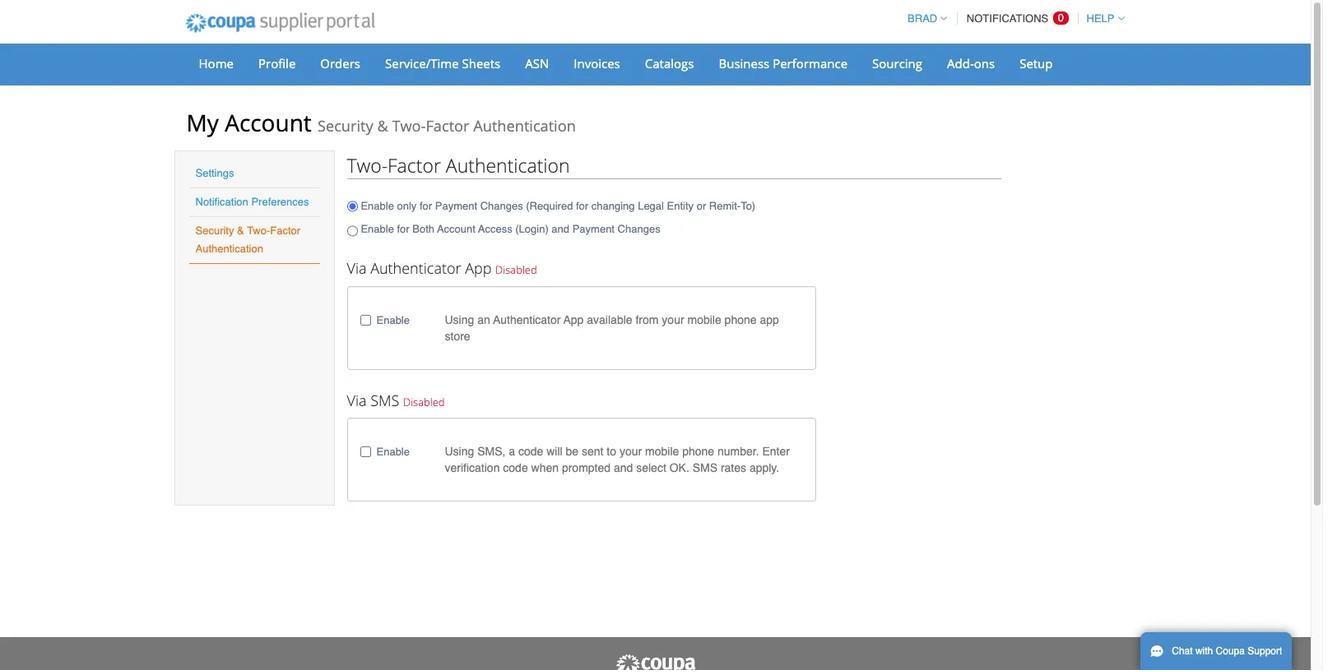 Task type: describe. For each thing, give the bounding box(es) containing it.
asn link
[[515, 51, 560, 76]]

1 vertical spatial factor
[[388, 152, 441, 179]]

sms,
[[477, 446, 506, 459]]

invoices link
[[563, 51, 631, 76]]

chat with coupa support
[[1172, 646, 1283, 658]]

authentication inside my account security & two-factor authentication
[[473, 116, 576, 136]]

add-ons link
[[937, 51, 1006, 76]]

phone inside using sms, a code will be sent to your mobile phone number. enter verification code when prompted and select ok. sms rates apply.
[[682, 446, 714, 459]]

orders link
[[310, 51, 371, 76]]

using an authenticator app available from your mobile phone app store
[[445, 313, 779, 343]]

app inside using an authenticator app available from your mobile phone app store
[[564, 313, 584, 326]]

0 horizontal spatial changes
[[480, 200, 523, 212]]

be
[[566, 446, 579, 459]]

settings link
[[195, 167, 234, 179]]

chat with coupa support button
[[1141, 633, 1292, 671]]

0 horizontal spatial payment
[[435, 200, 477, 212]]

navigation containing notifications 0
[[900, 2, 1125, 35]]

prompted
[[562, 462, 611, 475]]

notifications 0
[[967, 12, 1064, 25]]

support
[[1248, 646, 1283, 658]]

via for via sms
[[347, 391, 367, 410]]

business performance link
[[708, 51, 858, 76]]

sms inside using sms, a code will be sent to your mobile phone number. enter verification code when prompted and select ok. sms rates apply.
[[693, 462, 718, 475]]

help
[[1087, 12, 1115, 25]]

business
[[719, 55, 770, 72]]

1 vertical spatial code
[[503, 462, 528, 475]]

mobile inside using sms, a code will be sent to your mobile phone number. enter verification code when prompted and select ok. sms rates apply.
[[645, 446, 679, 459]]

& inside the security & two-factor authentication
[[237, 225, 244, 237]]

asn
[[525, 55, 549, 72]]

add-ons
[[947, 55, 995, 72]]

enable right enable only for payment changes (required for changing legal entity or remit-to) option
[[361, 200, 394, 212]]

sheets
[[462, 55, 501, 72]]

both
[[413, 223, 435, 235]]

notification preferences
[[195, 196, 309, 208]]

notification
[[195, 196, 248, 208]]

catalogs link
[[634, 51, 705, 76]]

performance
[[773, 55, 848, 72]]

security & two-factor authentication
[[195, 225, 301, 255]]

legal
[[638, 200, 664, 212]]

entity
[[667, 200, 694, 212]]

0 vertical spatial account
[[225, 107, 312, 138]]

help link
[[1079, 12, 1125, 25]]

notifications
[[967, 12, 1049, 25]]

sourcing
[[872, 55, 923, 72]]

remit-
[[709, 200, 741, 212]]

an
[[477, 313, 490, 326]]

1 vertical spatial two-
[[347, 152, 388, 179]]

my
[[186, 107, 219, 138]]

two- inside my account security & two-factor authentication
[[392, 116, 426, 136]]

disabled inside via authenticator app disabled
[[496, 263, 537, 277]]

access
[[478, 223, 512, 235]]

to
[[607, 446, 616, 459]]

service/time sheets
[[385, 55, 501, 72]]

Enable for Both Account Access (Login) and Payment Changes radio
[[347, 221, 358, 242]]

catalogs
[[645, 55, 694, 72]]

security inside the security & two-factor authentication
[[195, 225, 234, 237]]

setup link
[[1009, 51, 1064, 76]]

via for via authenticator app
[[347, 258, 367, 278]]

(login)
[[515, 223, 549, 235]]

0 vertical spatial authenticator
[[370, 258, 461, 278]]

enable only for payment changes (required for changing legal entity or remit-to)
[[361, 200, 756, 212]]

service/time
[[385, 55, 459, 72]]

enter
[[762, 446, 790, 459]]

mobile inside using an authenticator app available from your mobile phone app store
[[688, 313, 722, 326]]

sourcing link
[[862, 51, 933, 76]]

security & two-factor authentication link
[[195, 225, 301, 255]]

enable down via authenticator app disabled
[[377, 314, 410, 326]]

two- inside the security & two-factor authentication
[[247, 225, 270, 237]]

phone inside using an authenticator app available from your mobile phone app store
[[725, 313, 757, 326]]

available
[[587, 313, 633, 326]]

via sms disabled
[[347, 391, 445, 410]]

factor inside the security & two-factor authentication
[[270, 225, 301, 237]]

verification
[[445, 462, 500, 475]]

disabled inside via sms disabled
[[403, 395, 445, 410]]

0 vertical spatial coupa supplier portal image
[[174, 2, 386, 44]]

invoices
[[574, 55, 620, 72]]

home link
[[188, 51, 244, 76]]

ok.
[[670, 462, 689, 475]]



Task type: vqa. For each thing, say whether or not it's contained in the screenshot.
see
no



Task type: locate. For each thing, give the bounding box(es) containing it.
2 vertical spatial two-
[[247, 225, 270, 237]]

via authenticator app disabled
[[347, 258, 537, 278]]

security down orders
[[318, 116, 373, 136]]

factor down preferences
[[270, 225, 301, 237]]

None checkbox
[[360, 315, 371, 326]]

0 horizontal spatial mobile
[[645, 446, 679, 459]]

and down enable only for payment changes (required for changing legal entity or remit-to)
[[552, 223, 570, 235]]

authentication down asn
[[473, 116, 576, 136]]

1 vertical spatial app
[[564, 313, 584, 326]]

0 vertical spatial sms
[[370, 391, 399, 410]]

number.
[[718, 446, 759, 459]]

enable right enable for both account access (login) and payment changes option
[[361, 223, 394, 235]]

1 vertical spatial payment
[[573, 223, 615, 235]]

app
[[760, 313, 779, 326]]

1 vertical spatial account
[[437, 223, 476, 235]]

1 via from the top
[[347, 258, 367, 278]]

0 vertical spatial and
[[552, 223, 570, 235]]

1 vertical spatial changes
[[618, 223, 661, 235]]

for right only
[[420, 200, 432, 212]]

using up verification
[[445, 446, 474, 459]]

two-
[[392, 116, 426, 136], [347, 152, 388, 179], [247, 225, 270, 237]]

a
[[509, 446, 515, 459]]

select
[[636, 462, 666, 475]]

1 horizontal spatial your
[[662, 313, 684, 326]]

account right both in the top left of the page
[[437, 223, 476, 235]]

1 vertical spatial using
[[445, 446, 474, 459]]

when
[[531, 462, 559, 475]]

1 vertical spatial via
[[347, 391, 367, 410]]

0 horizontal spatial for
[[397, 223, 410, 235]]

chat
[[1172, 646, 1193, 658]]

1 horizontal spatial coupa supplier portal image
[[614, 654, 697, 671]]

(required
[[526, 200, 573, 212]]

1 using from the top
[[445, 313, 474, 326]]

two- down notification preferences link
[[247, 225, 270, 237]]

app
[[465, 258, 492, 278], [564, 313, 584, 326]]

0 horizontal spatial &
[[237, 225, 244, 237]]

1 vertical spatial authentication
[[446, 152, 570, 179]]

my account security & two-factor authentication
[[186, 107, 576, 138]]

authentication inside the security & two-factor authentication
[[195, 243, 263, 255]]

rates
[[721, 462, 746, 475]]

service/time sheets link
[[374, 51, 511, 76]]

brad
[[908, 12, 938, 25]]

enable down via sms disabled
[[377, 446, 410, 459]]

0 horizontal spatial disabled
[[403, 395, 445, 410]]

security inside my account security & two-factor authentication
[[318, 116, 373, 136]]

using
[[445, 313, 474, 326], [445, 446, 474, 459]]

to)
[[741, 200, 756, 212]]

authentication down the notification at top
[[195, 243, 263, 255]]

account down profile link at the left of page
[[225, 107, 312, 138]]

1 vertical spatial disabled
[[403, 395, 445, 410]]

your inside using sms, a code will be sent to your mobile phone number. enter verification code when prompted and select ok. sms rates apply.
[[620, 446, 642, 459]]

sent
[[582, 446, 604, 459]]

0 horizontal spatial two-
[[247, 225, 270, 237]]

your
[[662, 313, 684, 326], [620, 446, 642, 459]]

1 horizontal spatial changes
[[618, 223, 661, 235]]

apply.
[[750, 462, 780, 475]]

your right from
[[662, 313, 684, 326]]

disabled down store
[[403, 395, 445, 410]]

add-
[[947, 55, 974, 72]]

preferences
[[251, 196, 309, 208]]

&
[[377, 116, 388, 136], [237, 225, 244, 237]]

and down the to
[[614, 462, 633, 475]]

two-factor authentication
[[347, 152, 570, 179]]

0 vertical spatial factor
[[426, 116, 470, 136]]

for left both in the top left of the page
[[397, 223, 410, 235]]

0 vertical spatial two-
[[392, 116, 426, 136]]

1 horizontal spatial authenticator
[[493, 313, 561, 326]]

0 horizontal spatial authenticator
[[370, 258, 461, 278]]

0 vertical spatial payment
[[435, 200, 477, 212]]

two- up enable only for payment changes (required for changing legal entity or remit-to) option
[[347, 152, 388, 179]]

mobile right from
[[688, 313, 722, 326]]

1 vertical spatial security
[[195, 225, 234, 237]]

sms
[[370, 391, 399, 410], [693, 462, 718, 475]]

settings
[[195, 167, 234, 179]]

0 vertical spatial app
[[465, 258, 492, 278]]

for left changing
[[576, 200, 589, 212]]

0 horizontal spatial sms
[[370, 391, 399, 410]]

authenticator right an
[[493, 313, 561, 326]]

app down the access at top
[[465, 258, 492, 278]]

changes
[[480, 200, 523, 212], [618, 223, 661, 235]]

1 vertical spatial phone
[[682, 446, 714, 459]]

factor
[[426, 116, 470, 136], [388, 152, 441, 179], [270, 225, 301, 237]]

0 horizontal spatial account
[[225, 107, 312, 138]]

1 horizontal spatial account
[[437, 223, 476, 235]]

using for using an authenticator app available from your mobile phone app store
[[445, 313, 474, 326]]

using inside using an authenticator app available from your mobile phone app store
[[445, 313, 474, 326]]

and
[[552, 223, 570, 235], [614, 462, 633, 475]]

1 horizontal spatial two-
[[347, 152, 388, 179]]

0 vertical spatial your
[[662, 313, 684, 326]]

coupa supplier portal image
[[174, 2, 386, 44], [614, 654, 697, 671]]

store
[[445, 330, 470, 343]]

0 vertical spatial phone
[[725, 313, 757, 326]]

factor up two-factor authentication
[[426, 116, 470, 136]]

1 horizontal spatial security
[[318, 116, 373, 136]]

with
[[1196, 646, 1213, 658]]

1 horizontal spatial disabled
[[496, 263, 537, 277]]

1 vertical spatial authenticator
[[493, 313, 561, 326]]

& inside my account security & two-factor authentication
[[377, 116, 388, 136]]

0 horizontal spatial coupa supplier portal image
[[174, 2, 386, 44]]

or
[[697, 200, 706, 212]]

from
[[636, 313, 659, 326]]

2 vertical spatial factor
[[270, 225, 301, 237]]

0 horizontal spatial and
[[552, 223, 570, 235]]

phone
[[725, 313, 757, 326], [682, 446, 714, 459]]

notification preferences link
[[195, 196, 309, 208]]

0 horizontal spatial app
[[465, 258, 492, 278]]

coupa
[[1216, 646, 1245, 658]]

0 horizontal spatial security
[[195, 225, 234, 237]]

using sms, a code will be sent to your mobile phone number. enter verification code when prompted and select ok. sms rates apply.
[[445, 446, 790, 475]]

setup
[[1020, 55, 1053, 72]]

code right a
[[518, 446, 543, 459]]

ons
[[974, 55, 995, 72]]

security down the notification at top
[[195, 225, 234, 237]]

2 using from the top
[[445, 446, 474, 459]]

changes down legal
[[618, 223, 661, 235]]

phone left app
[[725, 313, 757, 326]]

disabled
[[496, 263, 537, 277], [403, 395, 445, 410]]

1 vertical spatial your
[[620, 446, 642, 459]]

0 vertical spatial using
[[445, 313, 474, 326]]

1 vertical spatial coupa supplier portal image
[[614, 654, 697, 671]]

Enable only for Payment Changes (Required for changing Legal Entity or Remit-To) radio
[[347, 196, 358, 217]]

payment
[[435, 200, 477, 212], [573, 223, 615, 235]]

0 vertical spatial &
[[377, 116, 388, 136]]

payment down changing
[[573, 223, 615, 235]]

phone up ok.
[[682, 446, 714, 459]]

authenticator
[[370, 258, 461, 278], [493, 313, 561, 326]]

changes up the access at top
[[480, 200, 523, 212]]

authenticator inside using an authenticator app available from your mobile phone app store
[[493, 313, 561, 326]]

navigation
[[900, 2, 1125, 35]]

payment down two-factor authentication
[[435, 200, 477, 212]]

your right the to
[[620, 446, 642, 459]]

code
[[518, 446, 543, 459], [503, 462, 528, 475]]

authentication
[[473, 116, 576, 136], [446, 152, 570, 179], [195, 243, 263, 255]]

mobile up select
[[645, 446, 679, 459]]

app left available
[[564, 313, 584, 326]]

2 horizontal spatial two-
[[392, 116, 426, 136]]

using up store
[[445, 313, 474, 326]]

only
[[397, 200, 417, 212]]

1 vertical spatial &
[[237, 225, 244, 237]]

home
[[199, 55, 234, 72]]

& down notification preferences link
[[237, 225, 244, 237]]

authentication up (required
[[446, 152, 570, 179]]

authenticator down both in the top left of the page
[[370, 258, 461, 278]]

0 horizontal spatial your
[[620, 446, 642, 459]]

and inside using sms, a code will be sent to your mobile phone number. enter verification code when prompted and select ok. sms rates apply.
[[614, 462, 633, 475]]

1 horizontal spatial for
[[420, 200, 432, 212]]

0
[[1058, 12, 1064, 24]]

2 via from the top
[[347, 391, 367, 410]]

code down a
[[503, 462, 528, 475]]

your inside using an authenticator app available from your mobile phone app store
[[662, 313, 684, 326]]

1 horizontal spatial app
[[564, 313, 584, 326]]

0 vertical spatial disabled
[[496, 263, 537, 277]]

1 horizontal spatial phone
[[725, 313, 757, 326]]

0 vertical spatial code
[[518, 446, 543, 459]]

0 vertical spatial authentication
[[473, 116, 576, 136]]

will
[[547, 446, 563, 459]]

account
[[225, 107, 312, 138], [437, 223, 476, 235]]

using for using sms, a code will be sent to your mobile phone number. enter verification code when prompted and select ok. sms rates apply.
[[445, 446, 474, 459]]

1 vertical spatial sms
[[693, 462, 718, 475]]

2 horizontal spatial for
[[576, 200, 589, 212]]

1 vertical spatial and
[[614, 462, 633, 475]]

profile link
[[248, 51, 306, 76]]

for
[[420, 200, 432, 212], [576, 200, 589, 212], [397, 223, 410, 235]]

0 vertical spatial changes
[[480, 200, 523, 212]]

changing
[[592, 200, 635, 212]]

0 vertical spatial security
[[318, 116, 373, 136]]

1 horizontal spatial and
[[614, 462, 633, 475]]

two- up two-factor authentication
[[392, 116, 426, 136]]

brad link
[[900, 12, 947, 25]]

disabled down enable for both account access (login) and payment changes
[[496, 263, 537, 277]]

using inside using sms, a code will be sent to your mobile phone number. enter verification code when prompted and select ok. sms rates apply.
[[445, 446, 474, 459]]

None checkbox
[[360, 447, 371, 458]]

enable
[[361, 200, 394, 212], [361, 223, 394, 235], [377, 314, 410, 326], [377, 446, 410, 459]]

security
[[318, 116, 373, 136], [195, 225, 234, 237]]

via
[[347, 258, 367, 278], [347, 391, 367, 410]]

2 vertical spatial authentication
[[195, 243, 263, 255]]

1 horizontal spatial sms
[[693, 462, 718, 475]]

1 horizontal spatial payment
[[573, 223, 615, 235]]

0 vertical spatial via
[[347, 258, 367, 278]]

factor up only
[[388, 152, 441, 179]]

1 horizontal spatial mobile
[[688, 313, 722, 326]]

enable for both account access (login) and payment changes
[[361, 223, 661, 235]]

& down service/time
[[377, 116, 388, 136]]

0 horizontal spatial phone
[[682, 446, 714, 459]]

orders
[[320, 55, 360, 72]]

0 vertical spatial mobile
[[688, 313, 722, 326]]

1 horizontal spatial &
[[377, 116, 388, 136]]

factor inside my account security & two-factor authentication
[[426, 116, 470, 136]]

1 vertical spatial mobile
[[645, 446, 679, 459]]

business performance
[[719, 55, 848, 72]]

profile
[[258, 55, 296, 72]]



